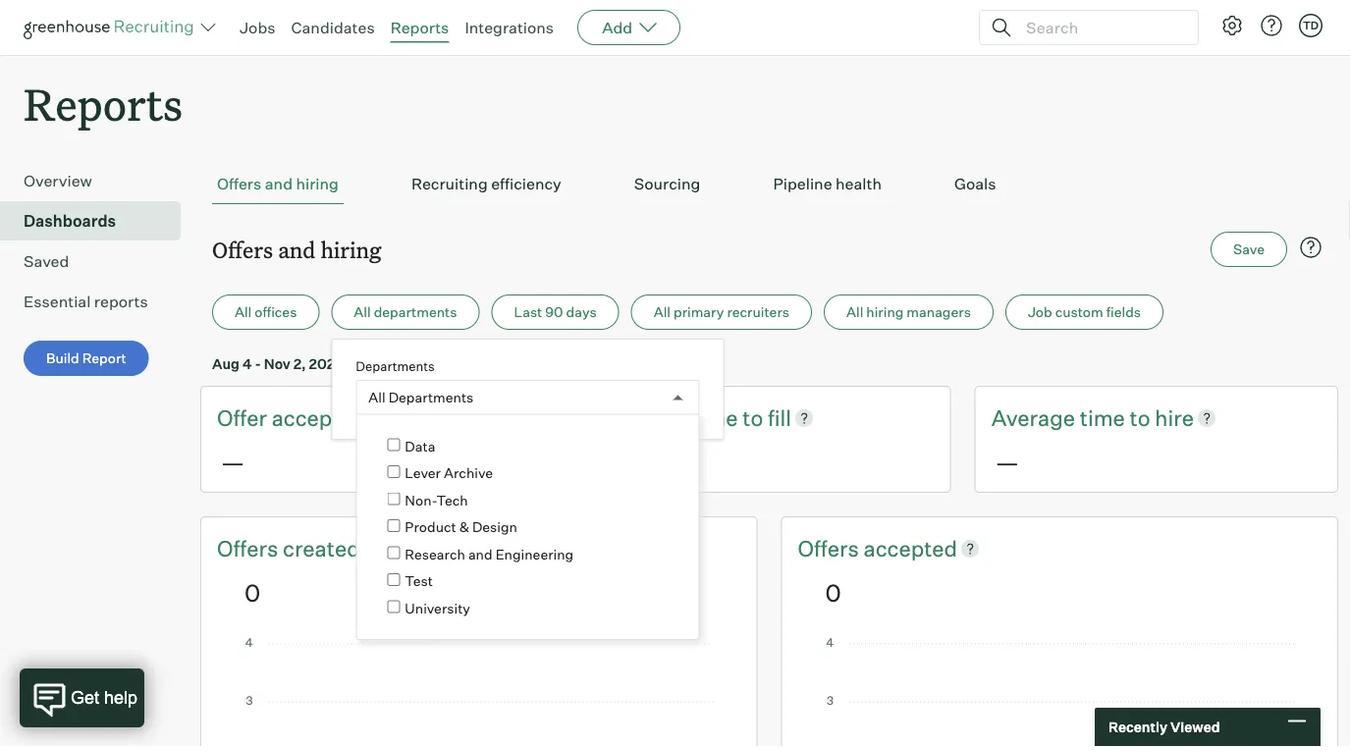 Task type: vqa. For each thing, say whether or not it's contained in the screenshot.
&
yes



Task type: locate. For each thing, give the bounding box(es) containing it.
all for all hiring managers
[[847, 304, 864, 321]]

acceptance
[[272, 404, 389, 431]]

departments down may
[[389, 389, 474, 406]]

0 vertical spatial reports
[[391, 18, 449, 37]]

time link
[[693, 403, 743, 433], [1080, 403, 1130, 433]]

0 horizontal spatial to link
[[743, 403, 768, 433]]

average time to for fill
[[605, 404, 768, 431]]

created link
[[283, 533, 360, 564]]

goals button
[[950, 164, 1002, 205]]

aug 4 - nov 2, 2023 compared to may 6 - aug 3, 2023
[[212, 355, 563, 373]]

sourcing
[[634, 174, 701, 194]]

1 time from the left
[[693, 404, 738, 431]]

- right 4
[[255, 355, 261, 373]]

aug left the 3, at the top left of page
[[483, 355, 511, 373]]

average time to for hire
[[992, 404, 1156, 431]]

2023 right the 3, at the top left of page
[[529, 355, 563, 373]]

recruiting
[[412, 174, 488, 194]]

recently
[[1109, 719, 1168, 736]]

fields
[[1107, 304, 1142, 321]]

1 horizontal spatial 0
[[826, 578, 842, 607]]

reports
[[94, 292, 148, 312]]

all primary recruiters
[[654, 304, 790, 321]]

2 time from the left
[[1080, 404, 1126, 431]]

time link for fill
[[693, 403, 743, 433]]

1 horizontal spatial average link
[[992, 403, 1080, 433]]

last
[[514, 304, 543, 321]]

0 vertical spatial hiring
[[296, 174, 339, 194]]

all departments
[[369, 389, 474, 406]]

1 average from the left
[[605, 404, 688, 431]]

0 vertical spatial and
[[265, 174, 293, 194]]

0 horizontal spatial xychart image
[[245, 638, 714, 748]]

all inside all hiring managers button
[[847, 304, 864, 321]]

compared
[[347, 355, 412, 373]]

to left fill
[[743, 404, 764, 431]]

2 - from the left
[[474, 355, 480, 373]]

1 horizontal spatial 2023
[[529, 355, 563, 373]]

tab list
[[212, 164, 1327, 205]]

2 offers link from the left
[[798, 533, 864, 564]]

1 horizontal spatial time link
[[1080, 403, 1130, 433]]

0 horizontal spatial -
[[255, 355, 261, 373]]

1 to link from the left
[[743, 403, 768, 433]]

average for fill
[[605, 404, 688, 431]]

2 — from the left
[[996, 447, 1020, 477]]

to for hire
[[1130, 404, 1151, 431]]

xychart image
[[245, 638, 714, 748], [826, 638, 1295, 748]]

3,
[[513, 355, 526, 373]]

offers and hiring
[[217, 174, 339, 194], [212, 235, 382, 264]]

2 xychart image from the left
[[826, 638, 1295, 748]]

viewed
[[1171, 719, 1221, 736]]

—
[[221, 447, 245, 477], [996, 447, 1020, 477]]

2 0 from the left
[[826, 578, 842, 607]]

time link left fill "link"
[[693, 403, 743, 433]]

0 vertical spatial departments
[[356, 358, 435, 374]]

accepted link
[[864, 533, 958, 564]]

offices
[[255, 304, 297, 321]]

university
[[405, 600, 471, 617]]

to left hire
[[1130, 404, 1151, 431]]

time left hire
[[1080, 404, 1126, 431]]

2 vertical spatial hiring
[[867, 304, 904, 321]]

6
[[462, 355, 471, 373]]

-
[[255, 355, 261, 373], [474, 355, 480, 373]]

1 offers link from the left
[[217, 533, 283, 564]]

custom
[[1056, 304, 1104, 321]]

build report button
[[24, 341, 149, 376]]

aug
[[212, 355, 240, 373], [483, 355, 511, 373]]

0 horizontal spatial aug
[[212, 355, 240, 373]]

to link for hire
[[1130, 403, 1156, 433]]

report
[[82, 350, 126, 367]]

all left departments
[[354, 304, 371, 321]]

rate link
[[394, 403, 434, 433]]

average link
[[605, 403, 693, 433], [992, 403, 1080, 433]]

2 time link from the left
[[1080, 403, 1130, 433]]

product & design
[[405, 519, 518, 536]]

1 horizontal spatial average
[[992, 404, 1076, 431]]

2 aug from the left
[[483, 355, 511, 373]]

0 horizontal spatial —
[[221, 447, 245, 477]]

0 for second offers link
[[826, 578, 842, 607]]

2023 right 2,
[[309, 355, 344, 373]]

Research and Engineering checkbox
[[387, 547, 400, 559]]

and inside offers and hiring button
[[265, 174, 293, 194]]

reports right the candidates
[[391, 18, 449, 37]]

efficiency
[[491, 174, 562, 194]]

0 horizontal spatial 0
[[245, 578, 261, 607]]

average for hire
[[992, 404, 1076, 431]]

time left fill
[[693, 404, 738, 431]]

Non-Tech checkbox
[[387, 493, 400, 505]]

1 average link from the left
[[605, 403, 693, 433]]

time for fill
[[693, 404, 738, 431]]

2 horizontal spatial to
[[1130, 404, 1151, 431]]

0 horizontal spatial offers link
[[217, 533, 283, 564]]

job custom fields button
[[1006, 295, 1164, 330]]

overview
[[24, 171, 92, 191]]

2 to link from the left
[[1130, 403, 1156, 433]]

accepted
[[864, 535, 958, 562]]

pipeline
[[774, 174, 833, 194]]

job custom fields
[[1028, 304, 1142, 321]]

departments up all departments
[[356, 358, 435, 374]]

1 - from the left
[[255, 355, 261, 373]]

all down compared
[[369, 389, 386, 406]]

offers and hiring inside offers and hiring button
[[217, 174, 339, 194]]

0 horizontal spatial time link
[[693, 403, 743, 433]]

aug left 4
[[212, 355, 240, 373]]

2 2023 from the left
[[529, 355, 563, 373]]

all inside "all primary recruiters" button
[[654, 304, 671, 321]]

0
[[245, 578, 261, 607], [826, 578, 842, 607]]

all
[[235, 304, 252, 321], [354, 304, 371, 321], [654, 304, 671, 321], [847, 304, 864, 321], [369, 389, 386, 406]]

1 — from the left
[[221, 447, 245, 477]]

non-
[[405, 492, 437, 509]]

1 vertical spatial reports
[[24, 75, 183, 133]]

2 average link from the left
[[992, 403, 1080, 433]]

0 horizontal spatial 2023
[[309, 355, 344, 373]]

1 xychart image from the left
[[245, 638, 714, 748]]

1 horizontal spatial xychart image
[[826, 638, 1295, 748]]

jobs
[[240, 18, 276, 37]]

Data checkbox
[[387, 439, 400, 451]]

1 horizontal spatial reports
[[391, 18, 449, 37]]

1 average time to from the left
[[605, 404, 768, 431]]

- right 6
[[474, 355, 480, 373]]

1 horizontal spatial —
[[996, 447, 1020, 477]]

greenhouse recruiting image
[[24, 16, 200, 39]]

1 horizontal spatial time
[[1080, 404, 1126, 431]]

time
[[693, 404, 738, 431], [1080, 404, 1126, 431]]

add
[[602, 18, 633, 37]]

faq image
[[1300, 236, 1323, 260]]

reports down greenhouse recruiting image
[[24, 75, 183, 133]]

0 horizontal spatial time
[[693, 404, 738, 431]]

2023
[[309, 355, 344, 373], [529, 355, 563, 373]]

xychart image for 2nd offers link from the right
[[245, 638, 714, 748]]

— for average
[[996, 447, 1020, 477]]

1 aug from the left
[[212, 355, 240, 373]]

all for all departments
[[369, 389, 386, 406]]

goals
[[955, 174, 997, 194]]

2,
[[293, 355, 306, 373]]

all for all primary recruiters
[[654, 304, 671, 321]]

all inside "all offices" button
[[235, 304, 252, 321]]

reports
[[391, 18, 449, 37], [24, 75, 183, 133]]

time link left hire link
[[1080, 403, 1130, 433]]

1 vertical spatial and
[[278, 235, 316, 264]]

hiring inside tab list
[[296, 174, 339, 194]]

1 horizontal spatial aug
[[483, 355, 511, 373]]

Product & Design checkbox
[[387, 520, 400, 532]]

all inside 'all departments' button
[[354, 304, 371, 321]]

rate
[[394, 404, 434, 431]]

&
[[459, 519, 469, 536]]

0 vertical spatial offers and hiring
[[217, 174, 339, 194]]

and
[[265, 174, 293, 194], [278, 235, 316, 264], [469, 546, 493, 563]]

2 average from the left
[[992, 404, 1076, 431]]

1 0 from the left
[[245, 578, 261, 607]]

departments
[[356, 358, 435, 374], [389, 389, 474, 406]]

1 time link from the left
[[693, 403, 743, 433]]

average
[[605, 404, 688, 431], [992, 404, 1076, 431]]

all departments
[[354, 304, 457, 321]]

integrations
[[465, 18, 554, 37]]

essential reports
[[24, 292, 148, 312]]

0 horizontal spatial average link
[[605, 403, 693, 433]]

1 horizontal spatial offers link
[[798, 533, 864, 564]]

all left managers
[[847, 304, 864, 321]]

1 vertical spatial hiring
[[321, 235, 382, 264]]

to
[[415, 355, 428, 373], [743, 404, 764, 431], [1130, 404, 1151, 431]]

2 vertical spatial and
[[469, 546, 493, 563]]

0 horizontal spatial average
[[605, 404, 688, 431]]

save button
[[1211, 232, 1288, 267]]

all departments button
[[331, 295, 480, 330]]

1 horizontal spatial to
[[743, 404, 764, 431]]

2 average time to from the left
[[992, 404, 1156, 431]]

hire link
[[1156, 403, 1195, 433]]

to left may
[[415, 355, 428, 373]]

all left 'primary'
[[654, 304, 671, 321]]

configure image
[[1221, 14, 1245, 37]]

to link
[[743, 403, 768, 433], [1130, 403, 1156, 433]]

1 horizontal spatial -
[[474, 355, 480, 373]]

offer
[[217, 404, 267, 431]]

all left offices
[[235, 304, 252, 321]]

1 horizontal spatial average time to
[[992, 404, 1156, 431]]

1 horizontal spatial to link
[[1130, 403, 1156, 433]]

all offices
[[235, 304, 297, 321]]

0 horizontal spatial average time to
[[605, 404, 768, 431]]



Task type: describe. For each thing, give the bounding box(es) containing it.
University checkbox
[[387, 601, 400, 613]]

research and engineering
[[405, 546, 574, 563]]

recently viewed
[[1109, 719, 1221, 736]]

recruiting efficiency
[[412, 174, 562, 194]]

candidates link
[[291, 18, 375, 37]]

recruiters
[[727, 304, 790, 321]]

pipeline health button
[[769, 164, 887, 205]]

xychart image for second offers link
[[826, 638, 1295, 748]]

created
[[283, 535, 360, 562]]

build report
[[46, 350, 126, 367]]

departments
[[374, 304, 457, 321]]

may
[[431, 355, 459, 373]]

health
[[836, 174, 882, 194]]

lever
[[405, 465, 441, 482]]

research
[[405, 546, 466, 563]]

acceptance link
[[272, 403, 394, 433]]

test
[[405, 573, 433, 590]]

saved
[[24, 252, 69, 271]]

to for fill
[[743, 404, 764, 431]]

tech
[[437, 492, 468, 509]]

90
[[546, 304, 563, 321]]

offers and hiring button
[[212, 164, 344, 205]]

all offices button
[[212, 295, 320, 330]]

Search text field
[[1022, 13, 1181, 42]]

integrations link
[[465, 18, 554, 37]]

td button
[[1300, 14, 1323, 37]]

build
[[46, 350, 79, 367]]

days
[[566, 304, 597, 321]]

4
[[243, 355, 252, 373]]

fill
[[768, 404, 792, 431]]

fill link
[[768, 403, 792, 433]]

all for all departments
[[354, 304, 371, 321]]

managers
[[907, 304, 972, 321]]

td button
[[1296, 10, 1327, 41]]

hire
[[1156, 404, 1195, 431]]

average link for hire
[[992, 403, 1080, 433]]

nov
[[264, 355, 291, 373]]

jobs link
[[240, 18, 276, 37]]

dashboards link
[[24, 209, 173, 233]]

td
[[1304, 19, 1320, 32]]

time for hire
[[1080, 404, 1126, 431]]

last 90 days button
[[492, 295, 620, 330]]

engineering
[[496, 546, 574, 563]]

1 vertical spatial departments
[[389, 389, 474, 406]]

all primary recruiters button
[[631, 295, 813, 330]]

add button
[[578, 10, 681, 45]]

all hiring managers button
[[824, 295, 994, 330]]

saved link
[[24, 250, 173, 273]]

Lever Archive checkbox
[[387, 466, 400, 478]]

offer link
[[217, 403, 272, 433]]

job
[[1028, 304, 1053, 321]]

sourcing button
[[630, 164, 706, 205]]

1 vertical spatial offers and hiring
[[212, 235, 382, 264]]

non-tech
[[405, 492, 468, 509]]

primary
[[674, 304, 724, 321]]

recruiting efficiency button
[[407, 164, 567, 205]]

dashboards
[[24, 211, 116, 231]]

product
[[405, 519, 456, 536]]

1 2023 from the left
[[309, 355, 344, 373]]

to link for fill
[[743, 403, 768, 433]]

save
[[1234, 241, 1265, 258]]

0 horizontal spatial to
[[415, 355, 428, 373]]

all for all offices
[[235, 304, 252, 321]]

offers inside button
[[217, 174, 262, 194]]

all hiring managers
[[847, 304, 972, 321]]

data
[[405, 438, 436, 455]]

Test checkbox
[[387, 574, 400, 586]]

essential
[[24, 292, 91, 312]]

pipeline health
[[774, 174, 882, 194]]

essential reports link
[[24, 290, 173, 314]]

reports link
[[391, 18, 449, 37]]

candidates
[[291, 18, 375, 37]]

— for offer
[[221, 447, 245, 477]]

offer acceptance
[[217, 404, 394, 431]]

tab list containing offers and hiring
[[212, 164, 1327, 205]]

offers created
[[217, 535, 360, 562]]

overview link
[[24, 169, 173, 193]]

design
[[472, 519, 518, 536]]

archive
[[444, 465, 493, 482]]

0 for 2nd offers link from the right
[[245, 578, 261, 607]]

lever archive
[[405, 465, 493, 482]]

average link for fill
[[605, 403, 693, 433]]

time link for hire
[[1080, 403, 1130, 433]]

0 horizontal spatial reports
[[24, 75, 183, 133]]



